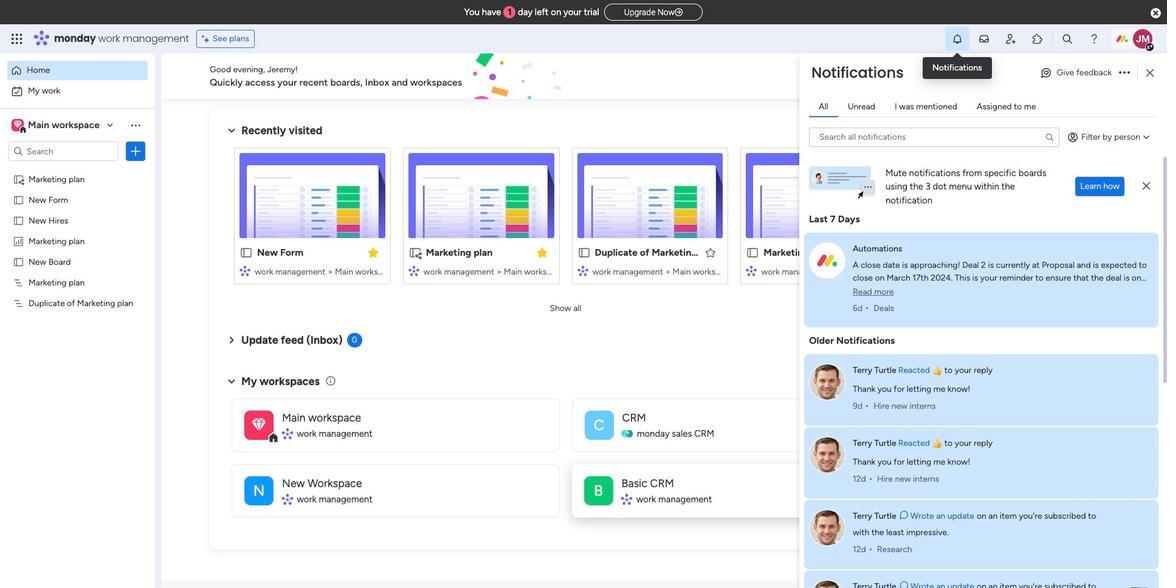 Task type: describe. For each thing, give the bounding box(es) containing it.
update feed image
[[978, 33, 990, 45]]

Search in workspace field
[[26, 144, 102, 158]]

search image
[[1045, 132, 1055, 142]]

getting started element
[[936, 315, 1119, 363]]

contact sales element
[[936, 431, 1119, 480]]

help image
[[1088, 33, 1101, 45]]

public dashboard image
[[13, 235, 24, 247]]

close recently visited image
[[224, 123, 239, 138]]

jeremy miller image
[[1133, 29, 1153, 49]]

close my workspaces image
[[224, 374, 239, 389]]

add to favorites image
[[705, 247, 717, 259]]

workspace selection element
[[12, 118, 102, 134]]

see plans image
[[202, 32, 213, 46]]

Search all notifications search field
[[809, 127, 1060, 147]]

2 terry turtle image from the top
[[809, 437, 846, 474]]

remove from favorites image
[[536, 247, 548, 259]]

public board image
[[13, 215, 24, 226]]

add to favorites image
[[874, 247, 886, 259]]

notifications image
[[952, 33, 964, 45]]

component image
[[577, 265, 588, 276]]

public board image for remove from favorites image
[[240, 246, 253, 260]]

options image
[[1119, 69, 1130, 77]]

give feedback image
[[1040, 67, 1052, 79]]



Task type: locate. For each thing, give the bounding box(es) containing it.
shareable board image inside quick search results list box
[[408, 246, 422, 260]]

terry turtle image
[[809, 364, 846, 401], [809, 437, 846, 474], [809, 510, 846, 546]]

shareable board image up public board icon
[[13, 173, 24, 185]]

list box
[[0, 166, 155, 478]]

2 vertical spatial terry turtle image
[[809, 510, 846, 546]]

0 element
[[347, 333, 362, 348]]

shareable board image
[[13, 173, 24, 185], [408, 246, 422, 260]]

monday marketplace image
[[1032, 33, 1044, 45]]

0 horizontal spatial shareable board image
[[13, 173, 24, 185]]

1 vertical spatial shareable board image
[[408, 246, 422, 260]]

dialog
[[800, 54, 1167, 589]]

0 vertical spatial terry turtle image
[[809, 364, 846, 401]]

options image
[[130, 145, 142, 157]]

None search field
[[809, 127, 1060, 147]]

automations image
[[809, 243, 846, 279]]

v2 user feedback image
[[946, 69, 955, 83]]

public board image for add to favorites icon
[[577, 246, 591, 260]]

search everything image
[[1062, 33, 1074, 45]]

public board image for add to favorites image
[[746, 246, 760, 260]]

workspace image
[[13, 119, 22, 132], [585, 411, 614, 440], [244, 476, 274, 506], [585, 476, 614, 506]]

1 horizontal spatial shareable board image
[[408, 246, 422, 260]]

workspace image
[[12, 119, 24, 132], [244, 411, 274, 440], [252, 414, 266, 436]]

0 vertical spatial option
[[7, 61, 148, 80]]

1 terry turtle image from the top
[[809, 364, 846, 401]]

dapulse close image
[[1151, 7, 1161, 19]]

workspace options image
[[130, 119, 142, 131]]

3 terry turtle image from the top
[[809, 510, 846, 546]]

1 vertical spatial terry turtle image
[[809, 437, 846, 474]]

quick search results list box
[[224, 138, 907, 299]]

public board image
[[13, 194, 24, 206], [240, 246, 253, 260], [577, 246, 591, 260], [746, 246, 760, 260], [13, 256, 24, 268]]

templates image image
[[947, 116, 1108, 200]]

component image
[[408, 265, 419, 276]]

open update feed (inbox) image
[[224, 333, 239, 348]]

1 vertical spatial option
[[7, 81, 148, 101]]

option
[[7, 61, 148, 80], [7, 81, 148, 101], [0, 168, 155, 171]]

dapulse rightstroke image
[[675, 8, 683, 17]]

v2 bolt switch image
[[1041, 70, 1048, 83]]

shareable board image up component image
[[408, 246, 422, 260]]

2 vertical spatial option
[[0, 168, 155, 171]]

invite members image
[[1005, 33, 1017, 45]]

0 vertical spatial shareable board image
[[13, 173, 24, 185]]

remove from favorites image
[[367, 247, 379, 259]]

select product image
[[11, 33, 23, 45]]



Task type: vqa. For each thing, say whether or not it's contained in the screenshot.
first circle o icon from the bottom of the page
no



